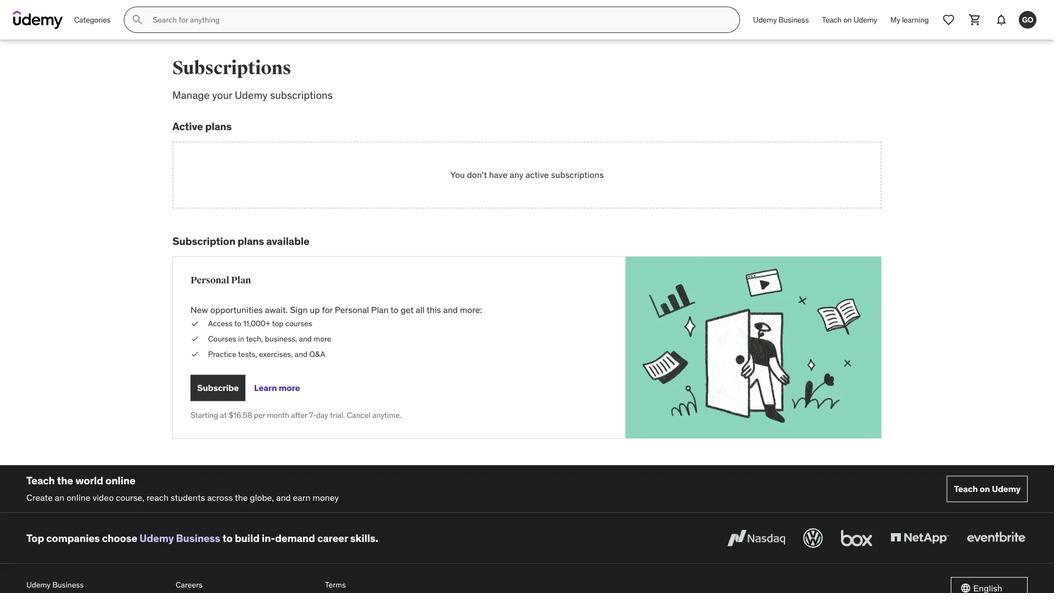 Task type: vqa. For each thing, say whether or not it's contained in the screenshot.
5.0
no



Task type: describe. For each thing, give the bounding box(es) containing it.
create
[[26, 492, 53, 503]]

my learning link
[[884, 7, 936, 33]]

anytime.
[[372, 410, 402, 420]]

terms link
[[325, 577, 466, 592]]

demand
[[275, 531, 315, 545]]

access to 11,000+ top courses
[[208, 319, 312, 328]]

in-
[[262, 531, 275, 545]]

box image
[[838, 526, 875, 550]]

go link
[[1015, 7, 1041, 33]]

earn
[[293, 492, 310, 503]]

subscription
[[172, 234, 235, 248]]

tests,
[[238, 349, 257, 359]]

and down 'courses'
[[299, 334, 312, 344]]

exercises,
[[259, 349, 293, 359]]

plans for active
[[205, 119, 232, 133]]

reach
[[147, 492, 169, 503]]

categories
[[74, 15, 111, 25]]

build
[[235, 531, 260, 545]]

choose
[[102, 531, 137, 545]]

1 horizontal spatial to
[[234, 319, 241, 328]]

companies
[[46, 531, 100, 545]]

learn more link
[[254, 375, 300, 401]]

eventbrite image
[[965, 526, 1028, 550]]

plans for subscription
[[238, 234, 264, 248]]

categories button
[[68, 7, 117, 33]]

top
[[26, 531, 44, 545]]

learn more
[[254, 382, 300, 393]]

teach on udemy for the topmost teach on udemy link
[[822, 15, 877, 25]]

learn
[[254, 382, 277, 393]]

per
[[254, 410, 265, 420]]

personal plan
[[191, 274, 251, 286]]

on for right teach on udemy link
[[980, 483, 990, 494]]

1 vertical spatial udemy business
[[26, 580, 84, 590]]

1 vertical spatial subscriptions
[[551, 169, 604, 180]]

subscribe
[[197, 382, 239, 393]]

1 horizontal spatial business
[[176, 531, 220, 545]]

careers link
[[176, 577, 316, 592]]

subscription plans available
[[172, 234, 309, 248]]

udemy image
[[13, 10, 63, 29]]

sign
[[290, 304, 308, 315]]

at
[[220, 410, 227, 420]]

submit search image
[[131, 13, 144, 26]]

your
[[212, 88, 232, 102]]

0 vertical spatial business
[[779, 15, 809, 25]]

0 horizontal spatial personal
[[191, 274, 229, 286]]

0 vertical spatial subscriptions
[[270, 88, 333, 102]]

await.
[[265, 304, 288, 315]]

2 vertical spatial to
[[222, 531, 233, 545]]

an
[[55, 492, 64, 503]]

this
[[427, 304, 441, 315]]

active plans
[[172, 119, 232, 133]]

xsmall image for courses
[[191, 333, 199, 344]]

1 horizontal spatial more
[[314, 334, 331, 344]]

top
[[272, 319, 284, 328]]

wishlist image
[[942, 13, 955, 26]]

active
[[172, 119, 203, 133]]

get
[[401, 304, 414, 315]]

new opportunities await. sign up for personal plan to get all this and more:
[[191, 304, 482, 315]]

subscriptions
[[172, 57, 291, 79]]

small image
[[960, 583, 971, 593]]

nasdaq image
[[725, 526, 788, 550]]

courses
[[285, 319, 312, 328]]

1 horizontal spatial plan
[[371, 304, 389, 315]]

netapp image
[[888, 526, 952, 550]]

0 horizontal spatial online
[[67, 492, 90, 503]]

courses
[[208, 334, 236, 344]]

month
[[267, 410, 289, 420]]

terms
[[325, 580, 346, 590]]

learning
[[902, 15, 929, 25]]

manage your udemy subscriptions
[[172, 88, 333, 102]]

$16.58
[[229, 410, 252, 420]]

xsmall image
[[191, 349, 199, 359]]

teach for the topmost teach on udemy link
[[822, 15, 842, 25]]

and inside teach the world online create an online video course, reach students across the globe, and earn money
[[276, 492, 291, 503]]

0 vertical spatial plan
[[231, 274, 251, 286]]

teach the world online create an online video course, reach students across the globe, and earn money
[[26, 474, 339, 503]]

available
[[266, 234, 309, 248]]

opportunities
[[210, 304, 263, 315]]



Task type: locate. For each thing, give the bounding box(es) containing it.
7-
[[309, 410, 316, 420]]

manage
[[172, 88, 210, 102]]

students
[[171, 492, 205, 503]]

2 horizontal spatial to
[[391, 304, 399, 315]]

0 horizontal spatial teach
[[26, 474, 55, 487]]

and
[[443, 304, 458, 315], [299, 334, 312, 344], [295, 349, 308, 359], [276, 492, 291, 503]]

all
[[416, 304, 425, 315]]

shopping cart with 0 items image
[[969, 13, 982, 26]]

teach on udemy up eventbrite image
[[954, 483, 1021, 494]]

1 horizontal spatial plans
[[238, 234, 264, 248]]

1 horizontal spatial on
[[980, 483, 990, 494]]

0 horizontal spatial teach on udemy
[[822, 15, 877, 25]]

1 vertical spatial the
[[235, 492, 248, 503]]

1 vertical spatial teach on udemy link
[[947, 476, 1028, 502]]

1 horizontal spatial the
[[235, 492, 248, 503]]

and left q&a
[[295, 349, 308, 359]]

0 horizontal spatial the
[[57, 474, 73, 487]]

0 vertical spatial on
[[844, 15, 852, 25]]

0 horizontal spatial udemy business
[[26, 580, 84, 590]]

0 horizontal spatial on
[[844, 15, 852, 25]]

don't
[[467, 169, 487, 180]]

notifications image
[[995, 13, 1008, 26]]

plans left the available at the top left of the page
[[238, 234, 264, 248]]

you
[[450, 169, 465, 180]]

1 vertical spatial personal
[[335, 304, 369, 315]]

skills.
[[350, 531, 378, 545]]

1 vertical spatial business
[[176, 531, 220, 545]]

teach on udemy link left my
[[816, 7, 884, 33]]

1 xsmall image from the top
[[191, 318, 199, 329]]

0 vertical spatial online
[[105, 474, 135, 487]]

subscriptions
[[270, 88, 333, 102], [551, 169, 604, 180]]

trial.
[[330, 410, 345, 420]]

1 vertical spatial udemy business link
[[140, 531, 220, 545]]

cancel
[[347, 410, 371, 420]]

plan left get
[[371, 304, 389, 315]]

1 vertical spatial online
[[67, 492, 90, 503]]

for
[[322, 304, 333, 315]]

plan
[[231, 274, 251, 286], [371, 304, 389, 315]]

0 vertical spatial the
[[57, 474, 73, 487]]

on up eventbrite image
[[980, 483, 990, 494]]

0 vertical spatial to
[[391, 304, 399, 315]]

tech,
[[246, 334, 263, 344]]

and left earn
[[276, 492, 291, 503]]

top companies choose udemy business to build in-demand career skills.
[[26, 531, 378, 545]]

after
[[291, 410, 307, 420]]

0 vertical spatial xsmall image
[[191, 318, 199, 329]]

active
[[526, 169, 549, 180]]

0 horizontal spatial more
[[279, 382, 300, 393]]

video
[[92, 492, 114, 503]]

online
[[105, 474, 135, 487], [67, 492, 90, 503]]

money
[[313, 492, 339, 503]]

1 vertical spatial on
[[980, 483, 990, 494]]

teach on udemy link up eventbrite image
[[947, 476, 1028, 502]]

xsmall image up xsmall icon
[[191, 333, 199, 344]]

0 horizontal spatial subscriptions
[[270, 88, 333, 102]]

0 horizontal spatial plans
[[205, 119, 232, 133]]

personal
[[191, 274, 229, 286], [335, 304, 369, 315]]

teach on udemy
[[822, 15, 877, 25], [954, 483, 1021, 494]]

2 horizontal spatial business
[[779, 15, 809, 25]]

the left globe,
[[235, 492, 248, 503]]

0 horizontal spatial business
[[52, 580, 84, 590]]

0 vertical spatial udemy business link
[[747, 7, 816, 33]]

personal up new
[[191, 274, 229, 286]]

more up q&a
[[314, 334, 331, 344]]

xsmall image
[[191, 318, 199, 329], [191, 333, 199, 344]]

to down opportunities
[[234, 319, 241, 328]]

plans right active
[[205, 119, 232, 133]]

udemy business
[[753, 15, 809, 25], [26, 580, 84, 590]]

business
[[779, 15, 809, 25], [176, 531, 220, 545], [52, 580, 84, 590]]

to left build
[[222, 531, 233, 545]]

0 vertical spatial personal
[[191, 274, 229, 286]]

on left my
[[844, 15, 852, 25]]

teach on udemy left my
[[822, 15, 877, 25]]

1 horizontal spatial online
[[105, 474, 135, 487]]

the
[[57, 474, 73, 487], [235, 492, 248, 503]]

online up course,
[[105, 474, 135, 487]]

the up an at the left of the page
[[57, 474, 73, 487]]

0 vertical spatial teach on udemy link
[[816, 7, 884, 33]]

1 horizontal spatial subscriptions
[[551, 169, 604, 180]]

plans
[[205, 119, 232, 133], [238, 234, 264, 248]]

q&a
[[309, 349, 325, 359]]

teach inside teach the world online create an online video course, reach students across the globe, and earn money
[[26, 474, 55, 487]]

practice tests, exercises, and q&a
[[208, 349, 325, 359]]

xsmall image down new
[[191, 318, 199, 329]]

access
[[208, 319, 233, 328]]

plan up opportunities
[[231, 274, 251, 286]]

starting at $16.58 per month after 7-day trial. cancel anytime.
[[191, 410, 402, 420]]

my
[[890, 15, 900, 25]]

teach on udemy for right teach on udemy link
[[954, 483, 1021, 494]]

more inside learn more link
[[279, 382, 300, 393]]

starting
[[191, 410, 218, 420]]

1 vertical spatial plans
[[238, 234, 264, 248]]

across
[[207, 492, 233, 503]]

go
[[1022, 15, 1034, 24]]

more right learn
[[279, 382, 300, 393]]

and right this
[[443, 304, 458, 315]]

2 vertical spatial business
[[52, 580, 84, 590]]

day
[[316, 410, 328, 420]]

Search for anything text field
[[151, 10, 726, 29]]

globe,
[[250, 492, 274, 503]]

you don't have any active subscriptions
[[450, 169, 604, 180]]

business,
[[265, 334, 297, 344]]

2 xsmall image from the top
[[191, 333, 199, 344]]

world
[[75, 474, 103, 487]]

2 horizontal spatial teach
[[954, 483, 978, 494]]

up
[[310, 304, 320, 315]]

my learning
[[890, 15, 929, 25]]

1 vertical spatial plan
[[371, 304, 389, 315]]

1 horizontal spatial teach on udemy link
[[947, 476, 1028, 502]]

udemy business link
[[747, 7, 816, 33], [140, 531, 220, 545], [26, 577, 167, 592]]

careers
[[176, 580, 203, 590]]

0 vertical spatial udemy business
[[753, 15, 809, 25]]

11,000+
[[243, 319, 270, 328]]

2 vertical spatial udemy business link
[[26, 577, 167, 592]]

career
[[317, 531, 348, 545]]

volkswagen image
[[801, 526, 825, 550]]

subscribe button
[[191, 375, 245, 401]]

more:
[[460, 304, 482, 315]]

courses in tech, business, and more
[[208, 334, 331, 344]]

any
[[510, 169, 523, 180]]

0 vertical spatial more
[[314, 334, 331, 344]]

have
[[489, 169, 508, 180]]

xsmall image for access
[[191, 318, 199, 329]]

1 horizontal spatial udemy business
[[753, 15, 809, 25]]

to left get
[[391, 304, 399, 315]]

online right an at the left of the page
[[67, 492, 90, 503]]

0 horizontal spatial plan
[[231, 274, 251, 286]]

personal right "for" at the left bottom
[[335, 304, 369, 315]]

1 vertical spatial xsmall image
[[191, 333, 199, 344]]

teach on udemy link
[[816, 7, 884, 33], [947, 476, 1028, 502]]

course,
[[116, 492, 144, 503]]

0 vertical spatial plans
[[205, 119, 232, 133]]

practice
[[208, 349, 236, 359]]

to
[[391, 304, 399, 315], [234, 319, 241, 328], [222, 531, 233, 545]]

1 horizontal spatial teach
[[822, 15, 842, 25]]

1 vertical spatial teach on udemy
[[954, 483, 1021, 494]]

on for the topmost teach on udemy link
[[844, 15, 852, 25]]

teach for right teach on udemy link
[[954, 483, 978, 494]]

1 vertical spatial to
[[234, 319, 241, 328]]

1 horizontal spatial teach on udemy
[[954, 483, 1021, 494]]

new
[[191, 304, 208, 315]]

0 horizontal spatial teach on udemy link
[[816, 7, 884, 33]]

0 horizontal spatial to
[[222, 531, 233, 545]]

udemy
[[753, 15, 777, 25], [854, 15, 877, 25], [235, 88, 268, 102], [992, 483, 1021, 494], [140, 531, 174, 545], [26, 580, 51, 590]]

1 vertical spatial more
[[279, 382, 300, 393]]

1 horizontal spatial personal
[[335, 304, 369, 315]]

in
[[238, 334, 244, 344]]

0 vertical spatial teach on udemy
[[822, 15, 877, 25]]

on
[[844, 15, 852, 25], [980, 483, 990, 494]]



